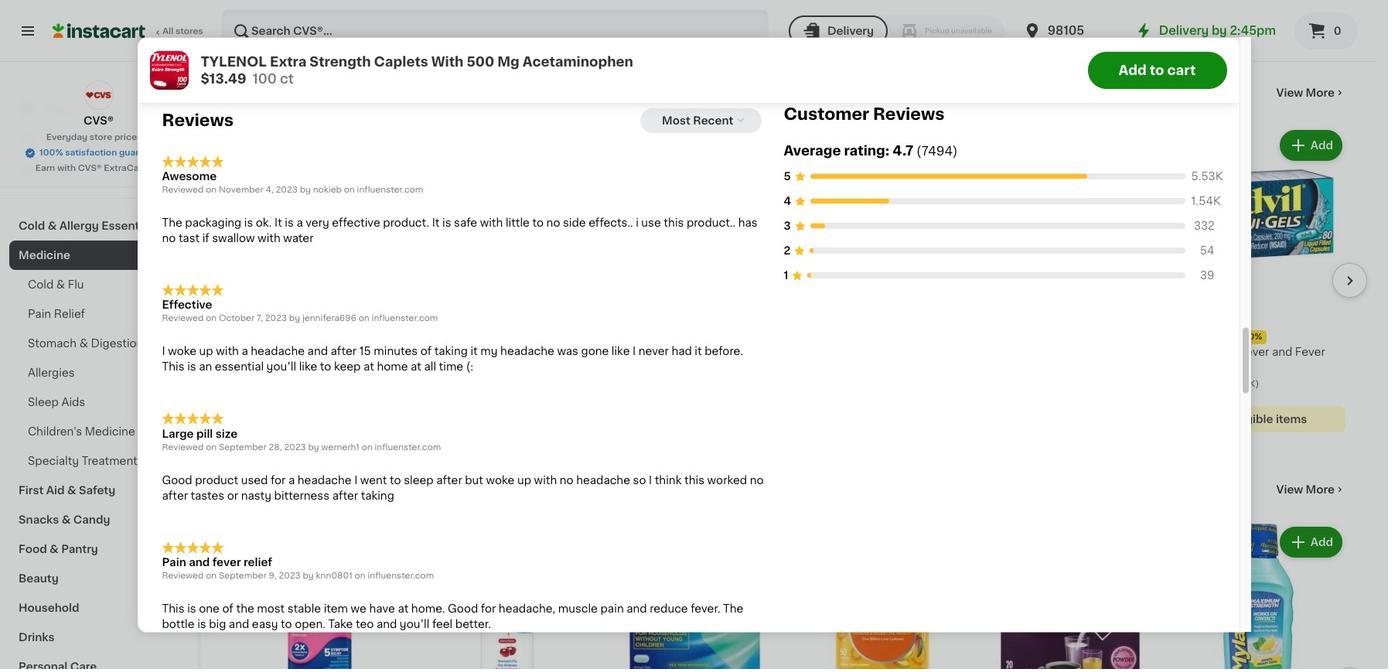 Task type: describe. For each thing, give the bounding box(es) containing it.
0 horizontal spatial stomach
[[28, 338, 77, 349]]

cold for cold & flu
[[28, 279, 54, 290]]

customer reviews
[[784, 106, 945, 122]]

customer
[[784, 106, 870, 122]]

1 it from the left
[[275, 218, 282, 229]]

packaging
[[185, 218, 242, 229]]

so
[[633, 475, 646, 486]]

i woke up with a headache and after 15 minutes of taking it my headache was gone like i never had it before. this is an essential you'll like to keep at home at all time (:
[[162, 346, 743, 373]]

instacart logo image
[[53, 22, 145, 40]]

size
[[216, 429, 238, 440]]

is up water
[[285, 218, 294, 229]]

1 vertical spatial stomach & digestion
[[232, 481, 414, 497]]

on left october at the left top of the page
[[206, 315, 217, 323]]

to inside button
[[1150, 63, 1165, 76]]

on right wernerh1
[[362, 443, 373, 452]]

years:
[[259, 43, 292, 54]]

2023 inside large pill size reviewed on september 28, 2023 by wernerh1 on influenster.com
[[284, 443, 306, 452]]

on up 15
[[359, 315, 370, 323]]

the inside the packaging is ok. it is a very effective product. it is safe with little to no side effects.. i use this product.. has no tast if swallow with water
[[162, 218, 182, 229]]

medicine link
[[9, 241, 188, 270]]

knn0801
[[316, 572, 353, 581]]

with for tylenol extra strength caplets with 500 mg acetaminophen $13.49 100 ct
[[431, 55, 464, 67]]

with inside i woke up with a headache and after 15 minutes of taking it my headache was gone like i never had it before. this is an essential you'll like to keep at home at all time (:
[[216, 346, 239, 357]]

flu inside theraflu daytime medicine for flu symptom relief
[[607, 347, 624, 357]]

at inside this is one of the most stable item we have at home. good for headache,  muscle pain and reduce fever. the bottle is big and easy to open. take teo and you'll feel better.
[[398, 604, 409, 615]]

1 inside item carousel region
[[1221, 333, 1225, 341]]

influenster.com inside large pill size reviewed on september 28, 2023 by wernerh1 on influenster.com
[[375, 443, 441, 452]]

earn with cvs® extracare® link
[[35, 162, 162, 175]]

i down effective
[[162, 346, 165, 357]]

332
[[1194, 221, 1215, 231]]

2 vertical spatial medicine
[[85, 426, 135, 437]]

wernerh1
[[321, 443, 360, 452]]

28,
[[269, 443, 282, 452]]

3
[[784, 221, 791, 231]]

by inside the pain and fever relief reviewed on september 9, 2023 by knn0801 on influenster.com
[[303, 572, 314, 581]]

is left big
[[197, 619, 206, 630]]

pain relief inside pain relief link
[[28, 309, 85, 319]]

(7494)
[[917, 145, 958, 157]]

cvs® link
[[84, 80, 114, 128]]

1 horizontal spatial reviews
[[873, 106, 945, 122]]

2 horizontal spatial it
[[695, 346, 702, 357]]

ct
[[280, 72, 294, 84]]

with inside $ 13 tylenol extra strength caplets with 500 mg acetaminophen
[[465, 347, 490, 357]]

to inside this is one of the most stable item we have at home. good for headache,  muscle pain and reduce fever. the bottle is big and easy to open. take teo and you'll feel better.
[[281, 619, 292, 630]]

mg for tylenol extra strength caplets with 500 mg acetaminophen $13.49 100 ct
[[497, 55, 520, 67]]

pantry
[[61, 544, 98, 555]]

on right knn0801
[[355, 572, 366, 581]]

tastes
[[191, 491, 225, 502]]

by left 2:45pm
[[1212, 25, 1227, 36]]

you'll inside this is one of the most stable item we have at home. good for headache,  muscle pain and reduce fever. the bottle is big and easy to open. take teo and you'll feel better.
[[400, 619, 430, 630]]

caplets inside $ 13 tylenol extra strength caplets with 500 mg acetaminophen
[[420, 347, 462, 357]]

under
[[211, 43, 242, 54]]

after left the tastes
[[162, 491, 188, 502]]

2023 inside effective reviewed on october 7, 2023 by jennifera696 on influenster.com
[[265, 315, 287, 323]]

is inside i woke up with a headache and after 15 minutes of taking it my headache was gone like i never had it before. this is an essential you'll like to keep at home at all time (:
[[187, 362, 196, 373]]

4.7
[[893, 145, 914, 157]]

my
[[481, 346, 498, 357]]

essential
[[215, 362, 264, 373]]

product
[[195, 475, 238, 486]]

most
[[662, 115, 691, 126]]

headache down 7,
[[251, 346, 305, 357]]

50%
[[1243, 333, 1263, 341]]

$ for 13
[[423, 311, 429, 319]]

of inside this is one of the most stable item we have at home. good for headache,  muscle pain and reduce fever. the bottle is big and easy to open. take teo and you'll feel better.
[[222, 604, 234, 615]]

an
[[199, 362, 212, 373]]

had
[[672, 346, 692, 357]]

first aid & safety
[[19, 485, 115, 496]]

7
[[241, 310, 251, 326]]

safe
[[454, 218, 477, 229]]

but
[[465, 475, 483, 486]]

strength inside $ 13 tylenol extra strength caplets with 500 mg acetaminophen
[[505, 331, 552, 342]]

& inside first aid & safety link
[[67, 485, 76, 496]]

4
[[784, 196, 791, 207]]

& up the allergies link
[[79, 338, 88, 349]]

and inside advil pain reliever and fever reducer (2.92k)
[[1272, 347, 1293, 357]]

delivery for delivery by 2:45pm
[[1159, 25, 1209, 36]]

500 inside $ 13 tylenol extra strength caplets with 500 mg acetaminophen
[[492, 347, 515, 357]]

extra inside $ 13 tylenol extra strength caplets with 500 mg acetaminophen
[[474, 331, 502, 342]]

better.
[[455, 619, 491, 630]]

$ 7 49
[[235, 310, 264, 326]]

& down wernerh1
[[313, 481, 327, 497]]

never
[[639, 346, 669, 357]]

pain down cold & flu
[[28, 309, 51, 319]]

buy for buy it again
[[43, 135, 65, 145]]

15
[[359, 346, 371, 357]]

98105
[[1048, 25, 1085, 36]]

all stores link
[[53, 9, 204, 53]]

is left one
[[187, 604, 196, 615]]

extracare®
[[104, 164, 153, 172]]

earn
[[35, 164, 55, 172]]

most recent
[[662, 115, 734, 126]]

headache left so
[[576, 475, 630, 486]]

pain and fever relief reviewed on september 9, 2023 by knn0801 on influenster.com
[[162, 557, 434, 581]]

recent
[[693, 115, 734, 126]]

cvs® logo image
[[84, 80, 113, 110]]

delivery button
[[789, 15, 888, 46]]

open.
[[295, 619, 326, 630]]

pain down '100'
[[232, 85, 269, 101]]

is left safe
[[442, 218, 451, 229]]

strength for tylenol extra strength caplets with 500 mg acetaminophen
[[317, 331, 365, 342]]

0 horizontal spatial relief
[[54, 309, 85, 319]]

influenster.com inside the pain and fever relief reviewed on september 9, 2023 by knn0801 on influenster.com
[[368, 572, 434, 581]]

specialty treatments
[[28, 456, 144, 466]]

1 vertical spatial stomach
[[232, 481, 309, 497]]

see eligible items button inside item carousel region
[[1171, 406, 1346, 432]]

extra for tylenol extra strength caplets with 500 mg acetaminophen
[[287, 331, 314, 342]]

taking inside good product used for a headache i went to sleep after but woke up with no headache so i think this worked no after tastes or nasty bitterness after taking
[[361, 491, 394, 502]]

after left but
[[436, 475, 462, 486]]

guarantee
[[119, 149, 164, 157]]

product..
[[687, 218, 736, 229]]

add inside button
[[1119, 63, 1147, 76]]

for for medicine
[[757, 331, 772, 342]]

medicine inside theraflu daytime medicine for flu symptom relief
[[704, 331, 754, 342]]

on down 'fever'
[[206, 572, 217, 581]]

this is one of the most stable item we have at home. good for headache,  muscle pain and reduce fever. the bottle is big and easy to open. take teo and you'll feel better.
[[162, 604, 744, 630]]

headache right my
[[501, 346, 555, 357]]

1 vertical spatial digestion
[[331, 481, 414, 497]]

flu inside "cold & flu" link
[[68, 279, 84, 290]]

and inside i woke up with a headache and after 15 minutes of taking it my headache was gone like i never had it before. this is an essential you'll like to keep at home at all time (:
[[308, 346, 328, 357]]

acetaminophen inside $ 13 tylenol extra strength caplets with 500 mg acetaminophen
[[420, 362, 506, 373]]

first aid & safety link
[[9, 476, 188, 505]]

reducer
[[1171, 362, 1217, 373]]

large
[[162, 429, 194, 440]]

the packaging is ok. it is a very effective product. it is safe with little to no side effects.. i use this product.. has no tast if swallow with water
[[162, 218, 758, 244]]

0 vertical spatial stomach & digestion
[[28, 338, 143, 349]]

specialty
[[28, 456, 79, 466]]

0 vertical spatial pain relief
[[232, 85, 323, 101]]

2:45pm
[[1230, 25, 1276, 36]]

reviewed inside the pain and fever relief reviewed on september 9, 2023 by knn0801 on influenster.com
[[162, 572, 204, 581]]

i right so
[[649, 475, 652, 486]]

39
[[1201, 270, 1215, 281]]

on down 'pill'
[[206, 443, 217, 452]]

relief inside theraflu daytime medicine for flu symptom relief
[[682, 347, 714, 357]]

13
[[429, 310, 447, 326]]

1 vertical spatial pain relief link
[[9, 299, 188, 329]]

extra for tylenol extra strength caplets with 500 mg acetaminophen $13.49 100 ct
[[270, 55, 307, 67]]

fever.
[[691, 604, 721, 615]]

most recent button
[[640, 108, 762, 133]]

tylenol for tylenol extra strength caplets with 500 mg acetaminophen $13.49 100 ct
[[201, 55, 267, 67]]

buy it again
[[43, 135, 109, 145]]

treatments
[[82, 456, 144, 466]]

0 vertical spatial cvs®
[[84, 115, 114, 126]]

cvs® inside earn with cvs® extracare® link
[[78, 164, 102, 172]]

good inside good product used for a headache i went to sleep after but woke up with no headache so i think this worked no after tastes or nasty bitterness after taking
[[162, 475, 192, 486]]

item carousel region for stomach & digestion
[[232, 517, 1368, 669]]

view for stomach & digestion
[[1277, 484, 1304, 495]]

used
[[241, 475, 268, 486]]

1 vertical spatial stomach & digestion link
[[232, 480, 414, 499]]

this inside i woke up with a headache and after 15 minutes of taking it my headache was gone like i never had it before. this is an essential you'll like to keep at home at all time (:
[[162, 362, 185, 373]]

500 for tylenol extra strength caplets with 500 mg acetaminophen $13.49 100 ct
[[467, 55, 494, 67]]

i left "went"
[[354, 475, 358, 486]]

woke inside i woke up with a headache and after 15 minutes of taking it my headache was gone like i never had it before. this is an essential you'll like to keep at home at all time (:
[[168, 346, 197, 357]]

0 vertical spatial relief
[[273, 85, 323, 101]]

buy it again link
[[9, 125, 188, 155]]

food
[[19, 544, 47, 555]]

& inside snacks & candy link
[[62, 514, 71, 525]]

relief
[[244, 557, 272, 568]]

sponsored badge image
[[795, 40, 842, 49]]

advil
[[1171, 347, 1197, 357]]

average
[[784, 145, 841, 157]]

tylenol for tylenol extra strength caplets with 500 mg acetaminophen
[[232, 331, 284, 342]]

headache,
[[499, 604, 556, 615]]

for
[[1227, 333, 1241, 341]]

and inside the pain and fever relief reviewed on september 9, 2023 by knn0801 on influenster.com
[[189, 557, 210, 568]]

and down have
[[377, 619, 397, 630]]

swallow
[[212, 233, 255, 244]]

snacks & candy
[[19, 514, 110, 525]]

0 vertical spatial medicine
[[19, 250, 70, 261]]

first
[[19, 485, 44, 496]]

with down ok.
[[258, 233, 281, 244]]

$15.49 element
[[1171, 309, 1346, 329]]

everyday store prices
[[46, 133, 142, 142]]

pain inside the pain and fever relief reviewed on september 9, 2023 by knn0801 on influenster.com
[[162, 557, 186, 568]]

and right pain
[[627, 604, 647, 615]]

product group containing theraflu daytime medicine for flu symptom relief
[[607, 127, 783, 388]]

reduce
[[650, 604, 688, 615]]

shop link
[[9, 94, 188, 125]]

with for tylenol extra strength caplets with 500 mg acetaminophen
[[277, 347, 302, 357]]

water
[[283, 233, 314, 244]]

54
[[1200, 245, 1215, 256]]

0 horizontal spatial digestion
[[91, 338, 143, 349]]

cold & allergy essentials
[[19, 220, 158, 231]]

is left ok.
[[244, 218, 253, 229]]

0 horizontal spatial at
[[364, 362, 374, 373]]



Task type: locate. For each thing, give the bounding box(es) containing it.
woke down effective
[[168, 346, 197, 357]]

reviewed inside large pill size reviewed on september 28, 2023 by wernerh1 on influenster.com
[[162, 443, 204, 452]]

awesome
[[162, 171, 217, 182]]

this inside the packaging is ok. it is a very effective product. it is safe with little to no side effects.. i use this product.. has no tast if swallow with water
[[664, 218, 684, 229]]

& inside cold & allergy essentials link
[[48, 220, 57, 231]]

stomach & digestion down wernerh1
[[232, 481, 414, 497]]

0 horizontal spatial pain relief
[[28, 309, 85, 319]]

caplets inside tylenol extra strength caplets with 500 mg acetaminophen $13.49 100 ct
[[374, 55, 428, 67]]

medicine up treatments
[[85, 426, 135, 437]]

view more for stomach & digestion
[[1277, 484, 1335, 495]]

see
[[458, 2, 479, 13], [646, 2, 667, 13], [270, 17, 292, 28], [834, 17, 855, 28], [1209, 414, 1230, 425]]

0 vertical spatial for
[[757, 331, 772, 342]]

$ inside $ 13 tylenol extra strength caplets with 500 mg acetaminophen
[[423, 311, 429, 319]]

muscle
[[558, 604, 598, 615]]

you'll inside i woke up with a headache and after 15 minutes of taking it my headache was gone like i never had it before. this is an essential you'll like to keep at home at all time (:
[[267, 362, 296, 373]]

mg inside tylenol extra strength caplets with 500 mg acetaminophen $13.49 100 ct
[[497, 55, 520, 67]]

lists link
[[9, 155, 188, 186]]

one
[[199, 604, 220, 615]]

to left keep
[[320, 362, 331, 373]]

reviewed down awesome on the top of the page
[[162, 186, 204, 195]]

of up the all
[[421, 346, 432, 357]]

2023 inside awesome reviewed on november 4, 2023 by nokieb on influenster.com
[[276, 186, 298, 195]]

reviewed down large
[[162, 443, 204, 452]]

cold down medicine link
[[28, 279, 54, 290]]

1 vertical spatial september
[[219, 572, 267, 581]]

good inside this is one of the most stable item we have at home. good for headache,  muscle pain and reduce fever. the bottle is big and easy to open. take teo and you'll feel better.
[[448, 604, 478, 615]]

mg inside $ 13 tylenol extra strength caplets with 500 mg acetaminophen
[[517, 347, 535, 357]]

0 vertical spatial like
[[612, 346, 630, 357]]

good
[[162, 475, 192, 486], [448, 604, 478, 615]]

1 horizontal spatial with
[[431, 55, 464, 67]]

awesome reviewed on november 4, 2023 by nokieb on influenster.com
[[162, 171, 423, 195]]

0 vertical spatial good
[[162, 475, 192, 486]]

1 horizontal spatial medicine
[[85, 426, 135, 437]]

1 vertical spatial the
[[723, 604, 744, 615]]

1 vertical spatial taking
[[361, 491, 394, 502]]

1 horizontal spatial 1
[[1221, 333, 1225, 341]]

& left candy on the bottom left
[[62, 514, 71, 525]]

more for pain relief
[[1306, 88, 1335, 98]]

after right 'bitterness' on the bottom left of the page
[[332, 491, 358, 502]]

500 inside tylenol extra strength caplets with 500 mg acetaminophen
[[305, 347, 327, 357]]

1 horizontal spatial up
[[517, 475, 531, 486]]

1 reviewed from the top
[[162, 186, 204, 195]]

to inside the packaging is ok. it is a very effective product. it is safe with little to no side effects.. i use this product.. has no tast if swallow with water
[[533, 218, 544, 229]]

acetaminophen for tylenol extra strength caplets with 500 mg acetaminophen
[[232, 362, 318, 373]]

shop
[[43, 104, 72, 114]]

0 vertical spatial buy
[[43, 135, 65, 145]]

ask
[[295, 43, 313, 54]]

1 horizontal spatial of
[[421, 346, 432, 357]]

september inside large pill size reviewed on september 28, 2023 by wernerh1 on influenster.com
[[219, 443, 267, 452]]

everyday store prices link
[[46, 132, 151, 144]]

1 vertical spatial woke
[[486, 475, 515, 486]]

medicine up cold & flu
[[19, 250, 70, 261]]

september inside the pain and fever relief reviewed on september 9, 2023 by knn0801 on influenster.com
[[219, 572, 267, 581]]

500 inside tylenol extra strength caplets with 500 mg acetaminophen $13.49 100 ct
[[467, 55, 494, 67]]

and down 'jennifera696' at left top
[[308, 346, 328, 357]]

& inside "cold & flu" link
[[56, 279, 65, 290]]

2 item carousel region from the top
[[232, 517, 1368, 669]]

cvs® up store
[[84, 115, 114, 126]]

allergies
[[28, 367, 75, 378]]

1 view more link from the top
[[1277, 85, 1346, 101]]

for inside theraflu daytime medicine for flu symptom relief
[[757, 331, 772, 342]]

1 september from the top
[[219, 443, 267, 452]]

item carousel region
[[232, 121, 1368, 456], [232, 517, 1368, 669]]

$ up i woke up with a headache and after 15 minutes of taking it my headache was gone like i never had it before. this is an essential you'll like to keep at home at all time (:
[[423, 311, 429, 319]]

& inside "food & pantry" link
[[50, 544, 59, 555]]

1 horizontal spatial stomach & digestion
[[232, 481, 414, 497]]

little
[[506, 218, 530, 229]]

acetaminophen for tylenol extra strength caplets with 500 mg acetaminophen $13.49 100 ct
[[523, 55, 633, 67]]

for inside good product used for a headache i went to sleep after but woke up with no headache so i think this worked no after tastes or nasty bitterness after taking
[[271, 475, 286, 486]]

flu down theraflu at the left of page
[[607, 347, 624, 357]]

use
[[642, 218, 661, 229]]

delivery up sponsored badge image
[[828, 26, 874, 36]]

extra inside tylenol extra strength caplets with 500 mg acetaminophen
[[287, 331, 314, 342]]

$ inside $ 7 49
[[235, 311, 241, 319]]

2023 inside the pain and fever relief reviewed on september 9, 2023 by knn0801 on influenster.com
[[279, 572, 301, 581]]

stores
[[176, 27, 203, 36]]

reliever
[[1226, 347, 1270, 357]]

buy left 1,
[[1175, 333, 1192, 341]]

on right nokieb
[[344, 186, 355, 195]]

this right use
[[664, 218, 684, 229]]

up right but
[[517, 475, 531, 486]]

0 vertical spatial of
[[421, 346, 432, 357]]

2 more from the top
[[1306, 484, 1335, 495]]

0 horizontal spatial with
[[277, 347, 302, 357]]

view more for pain relief
[[1277, 88, 1335, 98]]

i
[[162, 346, 165, 357], [633, 346, 636, 357], [354, 475, 358, 486], [649, 475, 652, 486]]

woke right but
[[486, 475, 515, 486]]

1
[[784, 270, 789, 281], [1221, 333, 1225, 341]]

product group
[[795, 0, 971, 53], [607, 127, 783, 388], [795, 127, 971, 449], [1171, 127, 1346, 432], [1171, 524, 1346, 669]]

to right "went"
[[390, 475, 401, 486]]

1 horizontal spatial it
[[471, 346, 478, 357]]

strength inside tylenol extra strength caplets with 500 mg acetaminophen
[[317, 331, 365, 342]]

1 horizontal spatial buy
[[1175, 333, 1192, 341]]

taking down "went"
[[361, 491, 394, 502]]

fever
[[212, 557, 241, 568]]

2023 right 28,
[[284, 443, 306, 452]]

0 vertical spatial you'll
[[267, 362, 296, 373]]

1 this from the top
[[162, 362, 185, 373]]

it left my
[[471, 346, 478, 357]]

item carousel region for pain relief
[[232, 121, 1368, 456]]

cold for cold & allergy essentials
[[19, 220, 45, 231]]

at left the all
[[411, 362, 422, 373]]

no left side
[[547, 218, 560, 229]]

stomach & digestion link up the allergies
[[9, 329, 188, 358]]

item carousel region containing add
[[232, 517, 1368, 669]]

1 horizontal spatial stomach
[[232, 481, 309, 497]]

september down size
[[219, 443, 267, 452]]

with
[[57, 164, 76, 172], [480, 218, 503, 229], [258, 233, 281, 244], [216, 346, 239, 357], [534, 475, 557, 486]]

0 vertical spatial more
[[1306, 88, 1335, 98]]

reviewed inside effective reviewed on october 7, 2023 by jennifera696 on influenster.com
[[162, 315, 204, 323]]

mg for tylenol extra strength caplets with 500 mg acetaminophen
[[330, 347, 347, 357]]

and left fever
[[1272, 347, 1293, 357]]

acetaminophen inside tylenol extra strength caplets with 500 mg acetaminophen
[[232, 362, 318, 373]]

0 vertical spatial flu
[[68, 279, 84, 290]]

of inside i woke up with a headache and after 15 minutes of taking it my headache was gone like i never had it before. this is an essential you'll like to keep at home at all time (:
[[421, 346, 432, 357]]

of left the
[[222, 604, 234, 615]]

0 horizontal spatial taking
[[361, 491, 394, 502]]

2 horizontal spatial medicine
[[704, 331, 754, 342]]

sleep aids
[[28, 397, 85, 408]]

it
[[68, 135, 76, 145], [471, 346, 478, 357], [695, 346, 702, 357]]

delivery inside button
[[828, 26, 874, 36]]

reviews down $13.49
[[162, 112, 234, 129]]

add to cart button
[[1088, 51, 1227, 88]]

1 vertical spatial medicine
[[704, 331, 754, 342]]

0 vertical spatial september
[[219, 443, 267, 452]]

beauty
[[19, 573, 59, 584]]

0 vertical spatial view more
[[1277, 88, 1335, 98]]

1 vertical spatial this
[[685, 475, 705, 486]]

1.54k
[[1192, 196, 1221, 207]]

children's medicine
[[28, 426, 135, 437]]

strength inside tylenol extra strength caplets with 500 mg acetaminophen $13.49 100 ct
[[310, 55, 371, 67]]

0 horizontal spatial the
[[162, 218, 182, 229]]

tylenol inside tylenol extra strength caplets with 500 mg acetaminophen $13.49 100 ct
[[201, 55, 267, 67]]

by up tylenol extra strength caplets with 500 mg acetaminophen
[[289, 315, 300, 323]]

for inside this is one of the most stable item we have at home. good for headache,  muscle pain and reduce fever. the bottle is big and easy to open. take teo and you'll feel better.
[[481, 604, 496, 615]]

★★★★★
[[162, 156, 224, 168], [162, 156, 224, 168], [162, 284, 224, 297], [162, 284, 224, 297], [232, 377, 286, 388], [232, 377, 286, 388], [420, 377, 474, 388], [420, 377, 474, 388], [162, 413, 224, 425], [162, 413, 224, 425], [162, 542, 224, 554], [162, 542, 224, 554]]

influenster.com inside awesome reviewed on november 4, 2023 by nokieb on influenster.com
[[357, 186, 423, 195]]

a inside good product used for a headache i went to sleep after but woke up with no headache so i think this worked no after tastes or nasty bitterness after taking
[[288, 475, 295, 486]]

1 horizontal spatial $
[[423, 311, 429, 319]]

you'll
[[267, 362, 296, 373], [400, 619, 430, 630]]

pain inside advil pain reliever and fever reducer (2.92k)
[[1200, 347, 1223, 357]]

1 vertical spatial this
[[162, 604, 185, 615]]

daytime
[[655, 331, 701, 342]]

0 vertical spatial this
[[664, 218, 684, 229]]

everyday
[[46, 133, 87, 142]]

2 horizontal spatial acetaminophen
[[523, 55, 633, 67]]

add
[[1119, 63, 1147, 76], [936, 140, 958, 151], [1311, 140, 1334, 151], [1311, 537, 1334, 548]]

specialty treatments link
[[9, 446, 188, 476]]

this up bottle
[[162, 604, 185, 615]]

1 horizontal spatial woke
[[486, 475, 515, 486]]

buy for buy 1, get 1 for 50%
[[1175, 333, 1192, 341]]

strength
[[310, 55, 371, 67], [317, 331, 365, 342], [505, 331, 552, 342]]

it left "again"
[[68, 135, 76, 145]]

for for used
[[271, 475, 286, 486]]

0 horizontal spatial for
[[271, 475, 286, 486]]

nasty
[[241, 491, 271, 502]]

theraflu daytime medicine for flu symptom relief button
[[607, 127, 783, 388]]

1 vertical spatial 1
[[1221, 333, 1225, 341]]

1 view more from the top
[[1277, 88, 1335, 98]]

view more link for stomach & digestion
[[1277, 482, 1346, 497]]

& right food
[[50, 544, 59, 555]]

up
[[199, 346, 213, 357], [517, 475, 531, 486]]

0 horizontal spatial stomach & digestion link
[[9, 329, 188, 358]]

0 horizontal spatial $
[[235, 311, 241, 319]]

influenster.com up have
[[368, 572, 434, 581]]

this inside this is one of the most stable item we have at home. good for headache,  muscle pain and reduce fever. the bottle is big and easy to open. take teo and you'll feel better.
[[162, 604, 185, 615]]

get
[[1203, 333, 1219, 341]]

by inside awesome reviewed on november 4, 2023 by nokieb on influenster.com
[[300, 186, 311, 195]]

to
[[1150, 63, 1165, 76], [533, 218, 544, 229], [320, 362, 331, 373], [390, 475, 401, 486], [281, 619, 292, 630]]

a inside i woke up with a headache and after 15 minutes of taking it my headache was gone like i never had it before. this is an essential you'll like to keep at home at all time (:
[[242, 346, 248, 357]]

0 horizontal spatial pain relief link
[[9, 299, 188, 329]]

0 vertical spatial digestion
[[91, 338, 143, 349]]

2 september from the top
[[219, 572, 267, 581]]

0 vertical spatial item carousel region
[[232, 121, 1368, 456]]

product group containing see eligible items
[[795, 0, 971, 53]]

after inside i woke up with a headache and after 15 minutes of taking it my headache was gone like i never had it before. this is an essential you'll like to keep at home at all time (:
[[331, 346, 357, 357]]

reviews up 4.7
[[873, 106, 945, 122]]

cart
[[1168, 63, 1196, 76]]

extra
[[270, 55, 307, 67], [287, 331, 314, 342], [474, 331, 502, 342]]

1 horizontal spatial digestion
[[331, 481, 414, 497]]

0 vertical spatial cold
[[19, 220, 45, 231]]

children
[[162, 43, 208, 54]]

no right worked
[[750, 475, 764, 486]]

0 horizontal spatial flu
[[68, 279, 84, 290]]

mg inside tylenol extra strength caplets with 500 mg acetaminophen
[[330, 347, 347, 357]]

1 horizontal spatial relief
[[273, 85, 323, 101]]

2 it from the left
[[432, 218, 440, 229]]

effective
[[332, 218, 380, 229]]

caplets for tylenol extra strength caplets with 500 mg acetaminophen
[[232, 347, 274, 357]]

0 vertical spatial view
[[1277, 88, 1304, 98]]

i down theraflu at the left of page
[[633, 346, 636, 357]]

by inside effective reviewed on october 7, 2023 by jennifera696 on influenster.com
[[289, 315, 300, 323]]

you'll right essential
[[267, 362, 296, 373]]

by inside large pill size reviewed on september 28, 2023 by wernerh1 on influenster.com
[[308, 443, 319, 452]]

1 horizontal spatial delivery
[[1159, 25, 1209, 36]]

household link
[[9, 593, 188, 623]]

1 vertical spatial you'll
[[400, 619, 430, 630]]

on down awesome on the top of the page
[[206, 186, 217, 195]]

None search field
[[221, 9, 769, 53]]

the
[[236, 604, 254, 615]]

0 horizontal spatial it
[[68, 135, 76, 145]]

taking up time on the left bottom of page
[[435, 346, 468, 357]]

0 vertical spatial woke
[[168, 346, 197, 357]]

(:
[[466, 362, 474, 373]]

0 horizontal spatial reviews
[[162, 112, 234, 129]]

up inside i woke up with a headache and after 15 minutes of taking it my headache was gone like i never had it before. this is an essential you'll like to keep at home at all time (:
[[199, 346, 213, 357]]

&
[[48, 220, 57, 231], [56, 279, 65, 290], [79, 338, 88, 349], [313, 481, 327, 497], [67, 485, 76, 496], [62, 514, 71, 525], [50, 544, 59, 555]]

with right earn at the left of page
[[57, 164, 76, 172]]

headache up 'bitterness' on the bottom left of the page
[[298, 475, 352, 486]]

0 horizontal spatial up
[[199, 346, 213, 357]]

a right ask
[[316, 43, 323, 54]]

drinks link
[[9, 623, 188, 652]]

0 horizontal spatial it
[[275, 218, 282, 229]]

with inside tylenol extra strength caplets with 500 mg acetaminophen $13.49 100 ct
[[431, 55, 464, 67]]

snacks & candy link
[[9, 505, 188, 535]]

1 horizontal spatial pain relief link
[[232, 84, 323, 102]]

caplets inside tylenol extra strength caplets with 500 mg acetaminophen
[[232, 347, 274, 357]]

up inside good product used for a headache i went to sleep after but woke up with no headache so i think this worked no after tastes or nasty bitterness after taking
[[517, 475, 531, 486]]

candy
[[73, 514, 110, 525]]

extra up my
[[474, 331, 502, 342]]

to left cart
[[1150, 63, 1165, 76]]

with inside good product used for a headache i went to sleep after but woke up with no headache so i think this worked no after tastes or nasty bitterness after taking
[[534, 475, 557, 486]]

1 left for
[[1221, 333, 1225, 341]]

item carousel region containing 7
[[232, 121, 1368, 456]]

0 horizontal spatial woke
[[168, 346, 197, 357]]

by left knn0801
[[303, 572, 314, 581]]

cold
[[19, 220, 45, 231], [28, 279, 54, 290]]

1 vertical spatial relief
[[54, 309, 85, 319]]

reviews
[[873, 106, 945, 122], [162, 112, 234, 129]]

0 horizontal spatial stomach & digestion
[[28, 338, 143, 349]]

1 horizontal spatial at
[[398, 604, 409, 615]]

by left nokieb
[[300, 186, 311, 195]]

big
[[209, 619, 226, 630]]

like left keep
[[299, 362, 317, 373]]

items
[[525, 2, 557, 13], [713, 2, 744, 13], [338, 17, 369, 28], [901, 17, 932, 28], [1276, 414, 1308, 425]]

earn with cvs® extracare®
[[35, 164, 153, 172]]

0 button
[[1295, 12, 1358, 50]]

a inside the packaging is ok. it is a very effective product. it is safe with little to no side effects.. i use this product.. has no tast if swallow with water
[[297, 218, 303, 229]]

cvs® down satisfaction
[[78, 164, 102, 172]]

1 horizontal spatial pain relief
[[232, 85, 323, 101]]

to inside i woke up with a headache and after 15 minutes of taking it my headache was gone like i never had it before. this is an essential you'll like to keep at home at all time (:
[[320, 362, 331, 373]]

1 vertical spatial up
[[517, 475, 531, 486]]

1 item carousel region from the top
[[232, 121, 1368, 456]]

1 vertical spatial view more link
[[1277, 482, 1346, 497]]

1 more from the top
[[1306, 88, 1335, 98]]

extra inside tylenol extra strength caplets with 500 mg acetaminophen $13.49 100 ct
[[270, 55, 307, 67]]

the up tast
[[162, 218, 182, 229]]

caplets for tylenol extra strength caplets with 500 mg acetaminophen $13.49 100 ct
[[374, 55, 428, 67]]

large pill size reviewed on september 28, 2023 by wernerh1 on influenster.com
[[162, 429, 441, 452]]

0 horizontal spatial 1
[[784, 270, 789, 281]]

by left wernerh1
[[308, 443, 319, 452]]

500 for tylenol extra strength caplets with 500 mg acetaminophen
[[305, 347, 327, 357]]

2 view more from the top
[[1277, 484, 1335, 495]]

the inside this is one of the most stable item we have at home. good for headache,  muscle pain and reduce fever. the bottle is big and easy to open. take teo and you'll feel better.
[[723, 604, 744, 615]]

1 view from the top
[[1277, 88, 1304, 98]]

extra down effective reviewed on october 7, 2023 by jennifera696 on influenster.com
[[287, 331, 314, 342]]

$ for 7
[[235, 311, 241, 319]]

0 vertical spatial pain relief link
[[232, 84, 323, 102]]

0 horizontal spatial delivery
[[828, 26, 874, 36]]

0 vertical spatial taking
[[435, 346, 468, 357]]

beauty link
[[9, 564, 188, 593]]

stable
[[288, 604, 321, 615]]

2 view from the top
[[1277, 484, 1304, 495]]

digestion up the allergies link
[[91, 338, 143, 349]]

very
[[306, 218, 329, 229]]

the right the fever.
[[723, 604, 744, 615]]

view
[[1277, 88, 1304, 98], [1277, 484, 1304, 495]]

0 vertical spatial stomach & digestion link
[[9, 329, 188, 358]]

service type group
[[789, 15, 1005, 46]]

before.
[[705, 346, 743, 357]]

view for pain relief
[[1277, 88, 1304, 98]]

cold & allergy essentials link
[[9, 211, 188, 241]]

49
[[252, 311, 264, 319]]

delivery for delivery
[[828, 26, 874, 36]]

2 view more link from the top
[[1277, 482, 1346, 497]]

with right safe
[[480, 218, 503, 229]]

taking inside i woke up with a headache and after 15 minutes of taking it my headache was gone like i never had it before. this is an essential you'll like to keep at home at all time (:
[[435, 346, 468, 357]]

rating:
[[844, 145, 890, 157]]

more for stomach & digestion
[[1306, 484, 1335, 495]]

influenster.com inside effective reviewed on october 7, 2023 by jennifera696 on influenster.com
[[372, 315, 438, 323]]

influenster.com up "sleep"
[[375, 443, 441, 452]]

1 horizontal spatial the
[[723, 604, 744, 615]]

1 vertical spatial for
[[271, 475, 286, 486]]

1 horizontal spatial like
[[612, 346, 630, 357]]

woke inside good product used for a headache i went to sleep after but woke up with no headache so i think this worked no after tastes or nasty bitterness after taking
[[486, 475, 515, 486]]

1 vertical spatial cvs®
[[78, 164, 102, 172]]

at down 15
[[364, 362, 374, 373]]

0 horizontal spatial medicine
[[19, 250, 70, 261]]

digestion down wernerh1
[[331, 481, 414, 497]]

0 vertical spatial this
[[162, 362, 185, 373]]

to right little
[[533, 218, 544, 229]]

tylenol extra strength caplets with 500 mg acetaminophen
[[232, 331, 365, 373]]

like down theraflu at the left of page
[[612, 346, 630, 357]]

0 vertical spatial 1
[[784, 270, 789, 281]]

1 vertical spatial good
[[448, 604, 478, 615]]

and down the
[[229, 619, 249, 630]]

tylenol inside tylenol extra strength caplets with 500 mg acetaminophen
[[232, 331, 284, 342]]

this left an
[[162, 362, 185, 373]]

reviewed inside awesome reviewed on november 4, 2023 by nokieb on influenster.com
[[162, 186, 204, 195]]

2023 right 4,
[[276, 186, 298, 195]]

1,
[[1195, 333, 1201, 341]]

1 down 2
[[784, 270, 789, 281]]

see eligible items button
[[420, 0, 595, 20], [607, 0, 783, 20], [232, 10, 407, 36], [795, 10, 971, 36], [1171, 406, 1346, 432]]

strength for tylenol extra strength caplets with 500 mg acetaminophen $13.49 100 ct
[[310, 55, 371, 67]]

relief down cold & flu
[[54, 309, 85, 319]]

$13.49
[[201, 72, 246, 84]]

1 vertical spatial buy
[[1175, 333, 1192, 341]]

with inside tylenol extra strength caplets with 500 mg acetaminophen
[[277, 347, 302, 357]]

view more link for pain relief
[[1277, 85, 1346, 101]]

2 horizontal spatial with
[[465, 347, 490, 357]]

5.53k
[[1192, 171, 1223, 182]]

reviewed up one
[[162, 572, 204, 581]]

pain down the "get"
[[1200, 347, 1223, 357]]

1 vertical spatial like
[[299, 362, 317, 373]]

extra up ct
[[270, 55, 307, 67]]

good up better.
[[448, 604, 478, 615]]

4 reviewed from the top
[[162, 572, 204, 581]]

1 horizontal spatial flu
[[607, 347, 624, 357]]

all
[[424, 362, 436, 373]]

& left the allergy
[[48, 220, 57, 231]]

cold left the allergy
[[19, 220, 45, 231]]

tylenol inside $ 13 tylenol extra strength caplets with 500 mg acetaminophen
[[420, 331, 471, 342]]

100% satisfaction guarantee
[[40, 149, 164, 157]]

buy up 100%
[[43, 135, 65, 145]]

(2.92k)
[[1228, 380, 1259, 388]]

nokieb
[[313, 186, 342, 195]]

and left 'fever'
[[189, 557, 210, 568]]

0 horizontal spatial you'll
[[267, 362, 296, 373]]

acetaminophen inside tylenol extra strength caplets with 500 mg acetaminophen $13.49 100 ct
[[523, 55, 633, 67]]

& right aid
[[67, 485, 76, 496]]

cvs®
[[84, 115, 114, 126], [78, 164, 102, 172]]

stomach & digestion link
[[9, 329, 188, 358], [232, 480, 414, 499]]

3 reviewed from the top
[[162, 443, 204, 452]]

no left tast
[[162, 233, 176, 244]]

it right ok.
[[275, 218, 282, 229]]

after up keep
[[331, 346, 357, 357]]

effects..
[[589, 218, 633, 229]]

1 horizontal spatial taking
[[435, 346, 468, 357]]

1 vertical spatial of
[[222, 604, 234, 615]]

taking
[[435, 346, 468, 357], [361, 491, 394, 502]]

item
[[324, 604, 348, 615]]

pain relief link down years:
[[232, 84, 323, 102]]

flu down medicine link
[[68, 279, 84, 290]]

2 reviewed from the top
[[162, 315, 204, 323]]

no left so
[[560, 475, 574, 486]]

this inside good product used for a headache i went to sleep after but woke up with no headache so i think this worked no after tastes or nasty bitterness after taking
[[685, 475, 705, 486]]

bottle
[[162, 619, 195, 630]]

2 horizontal spatial at
[[411, 362, 422, 373]]

1 horizontal spatial good
[[448, 604, 478, 615]]

1 vertical spatial item carousel region
[[232, 517, 1368, 669]]

2 horizontal spatial relief
[[682, 347, 714, 357]]

2 horizontal spatial for
[[757, 331, 772, 342]]

sleep
[[28, 397, 59, 408]]

2 this from the top
[[162, 604, 185, 615]]

fever
[[1296, 347, 1326, 357]]

tylenol down under
[[201, 55, 267, 67]]

tast
[[179, 233, 200, 244]]

1 vertical spatial view
[[1277, 484, 1304, 495]]

1 vertical spatial flu
[[607, 347, 624, 357]]

to inside good product used for a headache i went to sleep after but woke up with no headache so i think this worked no after tastes or nasty bitterness after taking
[[390, 475, 401, 486]]



Task type: vqa. For each thing, say whether or not it's contained in the screenshot.
left "$13.99 Original price: $15.49" ELEMENT
no



